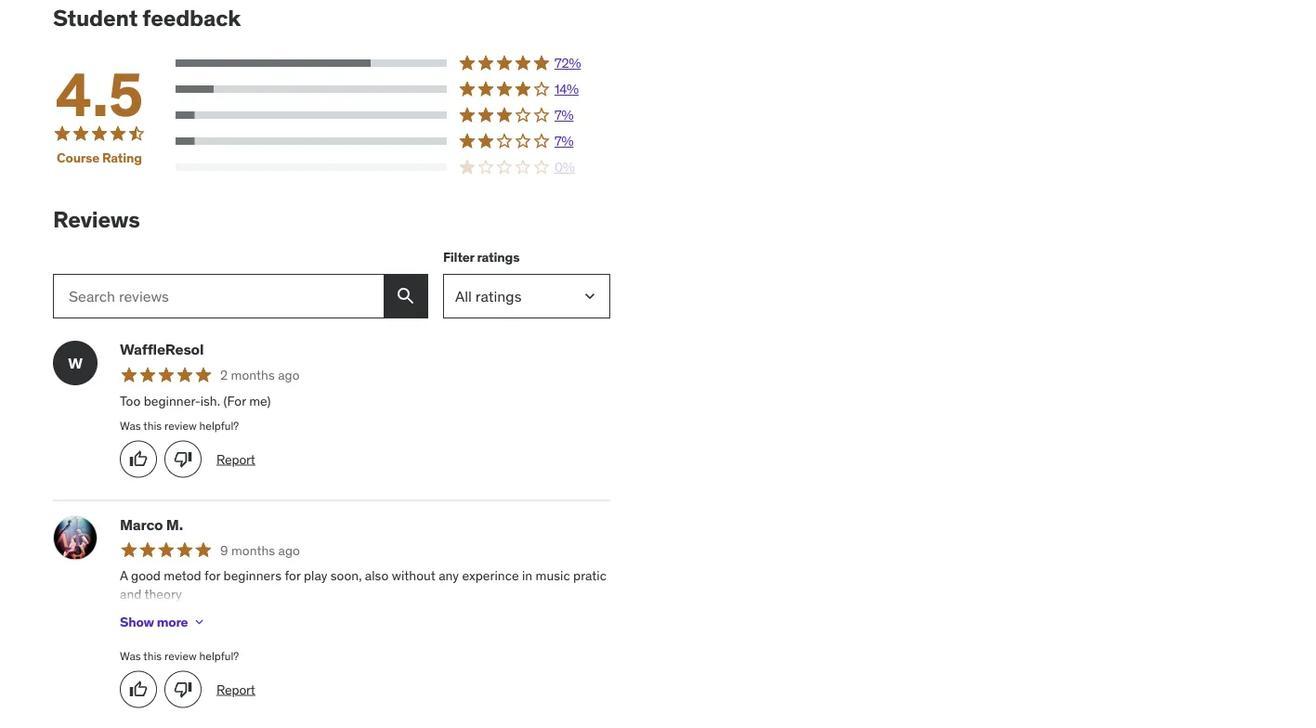 Task type: locate. For each thing, give the bounding box(es) containing it.
2 report button from the top
[[217, 681, 255, 699]]

was this review helpful?
[[120, 418, 239, 433], [120, 649, 239, 663]]

14% button
[[176, 80, 610, 99]]

1 vertical spatial was
[[120, 649, 141, 663]]

2 was from the top
[[120, 649, 141, 663]]

1 was from the top
[[120, 418, 141, 433]]

months up me) on the left bottom of the page
[[231, 367, 275, 384]]

1 vertical spatial review
[[165, 649, 197, 663]]

experince
[[462, 568, 519, 585]]

feedback
[[142, 4, 241, 32]]

1 months from the top
[[231, 367, 275, 384]]

2 months from the top
[[231, 542, 275, 559]]

any
[[439, 568, 459, 585]]

1 vertical spatial was this review helpful?
[[120, 649, 239, 663]]

helpful? down xsmall icon
[[199, 649, 239, 663]]

1 vertical spatial this
[[143, 649, 162, 663]]

report button right mark as unhelpful icon
[[217, 450, 255, 469]]

months
[[231, 367, 275, 384], [231, 542, 275, 559]]

0 vertical spatial months
[[231, 367, 275, 384]]

was
[[120, 418, 141, 433], [120, 649, 141, 663]]

was this review helpful? for marco m.
[[120, 649, 239, 663]]

0 vertical spatial 7%
[[555, 107, 574, 123]]

rating
[[102, 149, 142, 166]]

1 vertical spatial 7% button
[[176, 132, 610, 151]]

was this review helpful? up mark as unhelpful image
[[120, 649, 239, 663]]

0 vertical spatial this
[[143, 418, 162, 433]]

ago
[[278, 367, 300, 384], [278, 542, 300, 559]]

a
[[120, 568, 128, 585]]

this for marco m.
[[143, 649, 162, 663]]

1 horizontal spatial for
[[285, 568, 301, 585]]

helpful?
[[199, 418, 239, 433], [199, 649, 239, 663]]

report button right mark as unhelpful image
[[217, 681, 255, 699]]

for
[[204, 568, 220, 585], [285, 568, 301, 585]]

(for
[[223, 393, 246, 409]]

1 review from the top
[[165, 418, 197, 433]]

0%
[[555, 159, 575, 175]]

beginner-
[[144, 393, 200, 409]]

filter
[[443, 249, 474, 265]]

7% button
[[176, 106, 610, 125], [176, 132, 610, 151]]

ago right 2 at the left bottom
[[278, 367, 300, 384]]

this down show more
[[143, 649, 162, 663]]

7%
[[555, 107, 574, 123], [555, 133, 574, 149]]

1 vertical spatial report button
[[217, 681, 255, 699]]

7% button down 14% button
[[176, 106, 610, 125]]

marco m.
[[120, 515, 183, 534]]

without
[[392, 568, 436, 585]]

more
[[157, 614, 188, 630]]

and
[[120, 586, 142, 603]]

filter ratings
[[443, 249, 520, 265]]

0 vertical spatial was
[[120, 418, 141, 433]]

mark as helpful image
[[129, 681, 148, 699]]

0 vertical spatial was this review helpful?
[[120, 418, 239, 433]]

submit search image
[[395, 285, 417, 308]]

waffleresol
[[120, 340, 204, 359]]

1 for from the left
[[204, 568, 220, 585]]

2 was this review helpful? from the top
[[120, 649, 239, 663]]

play
[[304, 568, 327, 585]]

report button for marco m.
[[217, 681, 255, 699]]

helpful? down ish. at the left of page
[[199, 418, 239, 433]]

for down 9
[[204, 568, 220, 585]]

0 horizontal spatial for
[[204, 568, 220, 585]]

pratic
[[573, 568, 607, 585]]

2 months ago
[[220, 367, 300, 384]]

review up mark as unhelpful image
[[165, 649, 197, 663]]

ish.
[[200, 393, 220, 409]]

good
[[131, 568, 161, 585]]

0 vertical spatial report
[[217, 451, 255, 468]]

1 vertical spatial 7%
[[555, 133, 574, 149]]

0 vertical spatial helpful?
[[199, 418, 239, 433]]

7% up 0%
[[555, 133, 574, 149]]

review down beginner-
[[165, 418, 197, 433]]

0 vertical spatial ago
[[278, 367, 300, 384]]

0 vertical spatial review
[[165, 418, 197, 433]]

2 review from the top
[[165, 649, 197, 663]]

was for marco m.
[[120, 649, 141, 663]]

mark as unhelpful image
[[174, 450, 192, 469]]

report button
[[217, 450, 255, 469], [217, 681, 255, 699]]

1 ago from the top
[[278, 367, 300, 384]]

report right mark as unhelpful image
[[217, 681, 255, 698]]

2
[[220, 367, 228, 384]]

1 report from the top
[[217, 451, 255, 468]]

2 report from the top
[[217, 681, 255, 698]]

0 vertical spatial 7% button
[[176, 106, 610, 125]]

1 vertical spatial report
[[217, 681, 255, 698]]

was this review helpful? down beginner-
[[120, 418, 239, 433]]

2 this from the top
[[143, 649, 162, 663]]

months for waffleresol
[[231, 367, 275, 384]]

this down beginner-
[[143, 418, 162, 433]]

report right mark as unhelpful icon
[[217, 451, 255, 468]]

review
[[165, 418, 197, 433], [165, 649, 197, 663]]

this for waffleresol
[[143, 418, 162, 433]]

1 report button from the top
[[217, 450, 255, 469]]

2 ago from the top
[[278, 542, 300, 559]]

1 7% button from the top
[[176, 106, 610, 125]]

ago up beginners
[[278, 542, 300, 559]]

2 helpful? from the top
[[199, 649, 239, 663]]

report
[[217, 451, 255, 468], [217, 681, 255, 698]]

report button for waffleresol
[[217, 450, 255, 469]]

1 vertical spatial ago
[[278, 542, 300, 559]]

Search reviews text field
[[53, 274, 384, 319]]

was for waffleresol
[[120, 418, 141, 433]]

7% down 14%
[[555, 107, 574, 123]]

2 7% button from the top
[[176, 132, 610, 151]]

review for marco m.
[[165, 649, 197, 663]]

was down too
[[120, 418, 141, 433]]

1 this from the top
[[143, 418, 162, 433]]

1 helpful? from the top
[[199, 418, 239, 433]]

0 vertical spatial report button
[[217, 450, 255, 469]]

was down the show
[[120, 649, 141, 663]]

helpful? for waffleresol
[[199, 418, 239, 433]]

7% button up 0% button
[[176, 132, 610, 151]]

ago for marco m.
[[278, 542, 300, 559]]

1 vertical spatial helpful?
[[199, 649, 239, 663]]

0% button
[[176, 158, 610, 177]]

months up beginners
[[231, 542, 275, 559]]

1 vertical spatial months
[[231, 542, 275, 559]]

for left the play
[[285, 568, 301, 585]]

student
[[53, 4, 138, 32]]

1 was this review helpful? from the top
[[120, 418, 239, 433]]

a good metod for beginners for play soon, also without any experince in music pratic and theory
[[120, 568, 607, 603]]

this
[[143, 418, 162, 433], [143, 649, 162, 663]]

course rating
[[57, 149, 142, 166]]



Task type: vqa. For each thing, say whether or not it's contained in the screenshot.
'play'
yes



Task type: describe. For each thing, give the bounding box(es) containing it.
show more
[[120, 614, 188, 630]]

student feedback
[[53, 4, 241, 32]]

too
[[120, 393, 141, 409]]

beginners
[[224, 568, 282, 585]]

9 months ago
[[220, 542, 300, 559]]

report for marco m.
[[217, 681, 255, 698]]

1 7% from the top
[[555, 107, 574, 123]]

show
[[120, 614, 154, 630]]

14%
[[555, 81, 579, 97]]

also
[[365, 568, 389, 585]]

metod
[[164, 568, 201, 585]]

reviews
[[53, 206, 140, 233]]

report for waffleresol
[[217, 451, 255, 468]]

course
[[57, 149, 99, 166]]

72%
[[555, 55, 581, 71]]

in
[[522, 568, 533, 585]]

w
[[68, 353, 83, 372]]

was this review helpful? for waffleresol
[[120, 418, 239, 433]]

marco
[[120, 515, 163, 534]]

music
[[536, 568, 570, 585]]

ratings
[[477, 249, 520, 265]]

review for waffleresol
[[165, 418, 197, 433]]

months for marco m.
[[231, 542, 275, 559]]

2 7% from the top
[[555, 133, 574, 149]]

mark as unhelpful image
[[174, 681, 192, 699]]

soon,
[[331, 568, 362, 585]]

ago for waffleresol
[[278, 367, 300, 384]]

too beginner-ish. (for me)
[[120, 393, 271, 409]]

72% button
[[176, 54, 610, 73]]

2 for from the left
[[285, 568, 301, 585]]

xsmall image
[[192, 615, 207, 630]]

show more button
[[120, 604, 207, 641]]

4.5
[[56, 57, 143, 132]]

helpful? for marco m.
[[199, 649, 239, 663]]

theory
[[144, 586, 182, 603]]

me)
[[249, 393, 271, 409]]

m.
[[166, 515, 183, 534]]

mark as helpful image
[[129, 450, 148, 469]]

9
[[220, 542, 228, 559]]



